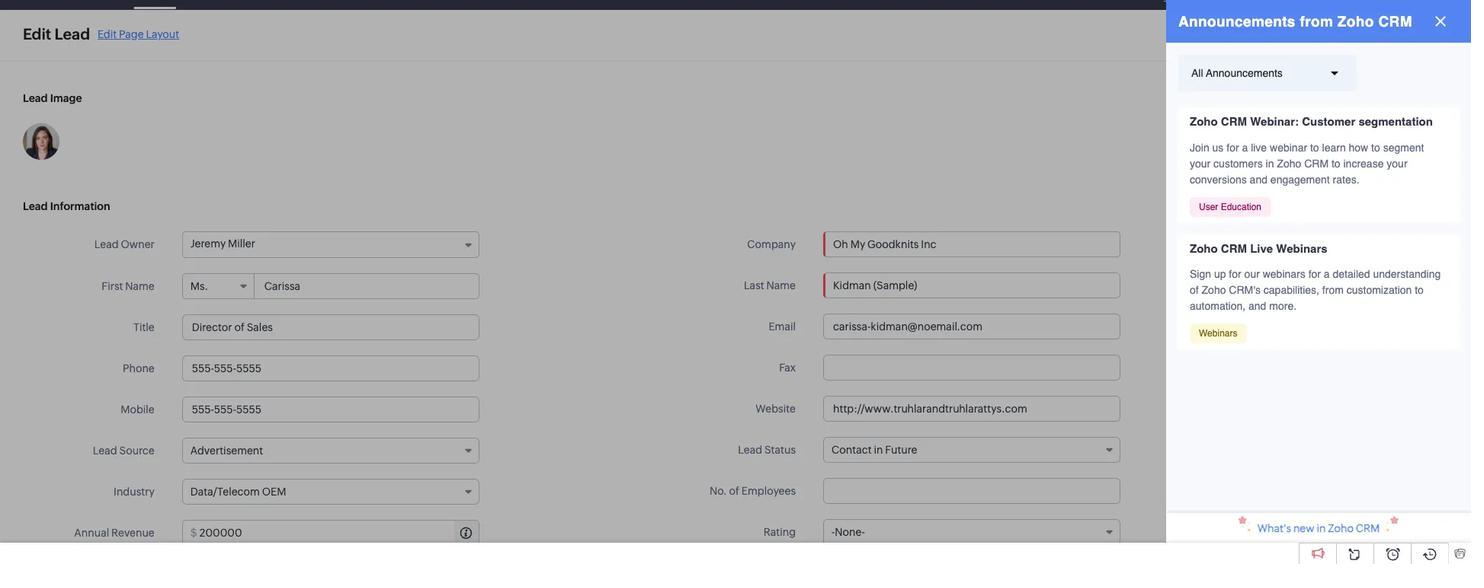 Task type: vqa. For each thing, say whether or not it's contained in the screenshot.
Lead associated with Lead Owner
yes



Task type: describe. For each thing, give the bounding box(es) containing it.
crm
[[1356, 523, 1380, 535]]

first name
[[102, 281, 155, 293]]

fax
[[779, 362, 796, 374]]

lead for lead owner
[[94, 239, 119, 251]]

name for first name
[[125, 281, 155, 293]]

lead image
[[23, 92, 82, 104]]

what's
[[1258, 523, 1291, 535]]

save for save and new
[[1291, 31, 1315, 43]]

what's new in zoho crm link
[[1166, 514, 1471, 544]]

annual revenue
[[74, 528, 155, 540]]

jeremy miller
[[190, 238, 255, 250]]

lead left page
[[55, 25, 90, 43]]

no. of employees
[[710, 486, 796, 498]]

save and new
[[1291, 31, 1360, 43]]

source
[[119, 445, 155, 457]]

first
[[102, 281, 123, 293]]

last name
[[744, 280, 796, 292]]

edit lead edit page layout
[[23, 25, 179, 43]]

new
[[1338, 31, 1360, 43]]

search element
[[1269, 0, 1300, 10]]

lead for lead source
[[93, 445, 117, 457]]

edit inside edit lead edit page layout
[[98, 28, 117, 40]]

page
[[119, 28, 144, 40]]

revenue
[[111, 528, 155, 540]]



Task type: locate. For each thing, give the bounding box(es) containing it.
company
[[747, 239, 796, 251]]

no.
[[710, 486, 727, 498]]

lead left the information
[[23, 200, 48, 213]]

employees
[[742, 486, 796, 498]]

last
[[744, 280, 764, 292]]

what's new in zoho crm
[[1258, 523, 1380, 535]]

name
[[766, 280, 796, 292], [125, 281, 155, 293]]

miller
[[228, 238, 255, 250]]

image
[[50, 92, 82, 104]]

edit up the lead image
[[23, 25, 51, 43]]

None text field
[[255, 274, 479, 299], [823, 314, 1121, 340], [182, 356, 479, 382], [823, 396, 1121, 422], [199, 521, 479, 546], [255, 274, 479, 299], [823, 314, 1121, 340], [182, 356, 479, 382], [823, 396, 1121, 422], [199, 521, 479, 546]]

jeremy
[[190, 238, 226, 250]]

lead for lead information
[[23, 200, 48, 213]]

name right first
[[125, 281, 155, 293]]

image image
[[23, 123, 59, 160]]

lead left image
[[23, 92, 48, 104]]

annual
[[74, 528, 109, 540]]

layout
[[146, 28, 179, 40]]

lead
[[55, 25, 90, 43], [23, 92, 48, 104], [23, 200, 48, 213], [94, 239, 119, 251], [738, 444, 762, 457], [93, 445, 117, 457]]

website
[[756, 403, 796, 415]]

status
[[764, 444, 796, 457]]

lead information
[[23, 200, 110, 213]]

owner
[[121, 239, 155, 251]]

lead for lead image
[[23, 92, 48, 104]]

lead left the status
[[738, 444, 762, 457]]

save right new
[[1398, 31, 1422, 43]]

save button
[[1383, 25, 1437, 50]]

None text field
[[823, 273, 1121, 299], [182, 315, 479, 341], [823, 355, 1121, 381], [182, 397, 479, 423], [823, 479, 1121, 505], [823, 273, 1121, 299], [182, 315, 479, 341], [823, 355, 1121, 381], [182, 397, 479, 423], [823, 479, 1121, 505]]

1 horizontal spatial name
[[766, 280, 796, 292]]

edit
[[23, 25, 51, 43], [98, 28, 117, 40]]

name right last
[[766, 280, 796, 292]]

and
[[1317, 31, 1336, 43]]

save left and
[[1291, 31, 1315, 43]]

save for save
[[1398, 31, 1422, 43]]

new
[[1294, 523, 1315, 535]]

edit page layout link
[[98, 28, 179, 40]]

of
[[729, 486, 739, 498]]

0 horizontal spatial name
[[125, 281, 155, 293]]

save and new button
[[1275, 25, 1376, 50]]

edit left page
[[98, 28, 117, 40]]

email
[[769, 321, 796, 333]]

2 save from the left
[[1398, 31, 1422, 43]]

1 save from the left
[[1291, 31, 1315, 43]]

1 horizontal spatial edit
[[98, 28, 117, 40]]

cancel button
[[1201, 25, 1268, 50]]

in
[[1317, 523, 1326, 535]]

lead owner
[[94, 239, 155, 251]]

phone
[[123, 363, 155, 375]]

0 horizontal spatial save
[[1291, 31, 1315, 43]]

save
[[1291, 31, 1315, 43], [1398, 31, 1422, 43]]

1 horizontal spatial save
[[1398, 31, 1422, 43]]

lead for lead status
[[738, 444, 762, 457]]

name for last name
[[766, 280, 796, 292]]

title
[[133, 322, 155, 334]]

industry
[[114, 486, 155, 499]]

lead left the owner
[[94, 239, 119, 251]]

lead left source
[[93, 445, 117, 457]]

cancel
[[1217, 31, 1252, 43]]

rating
[[764, 527, 796, 539]]

zoho
[[1328, 523, 1354, 535]]

lead source
[[93, 445, 155, 457]]

mobile
[[121, 404, 155, 416]]

0 horizontal spatial edit
[[23, 25, 51, 43]]

lead status
[[738, 444, 796, 457]]

information
[[50, 200, 110, 213]]



